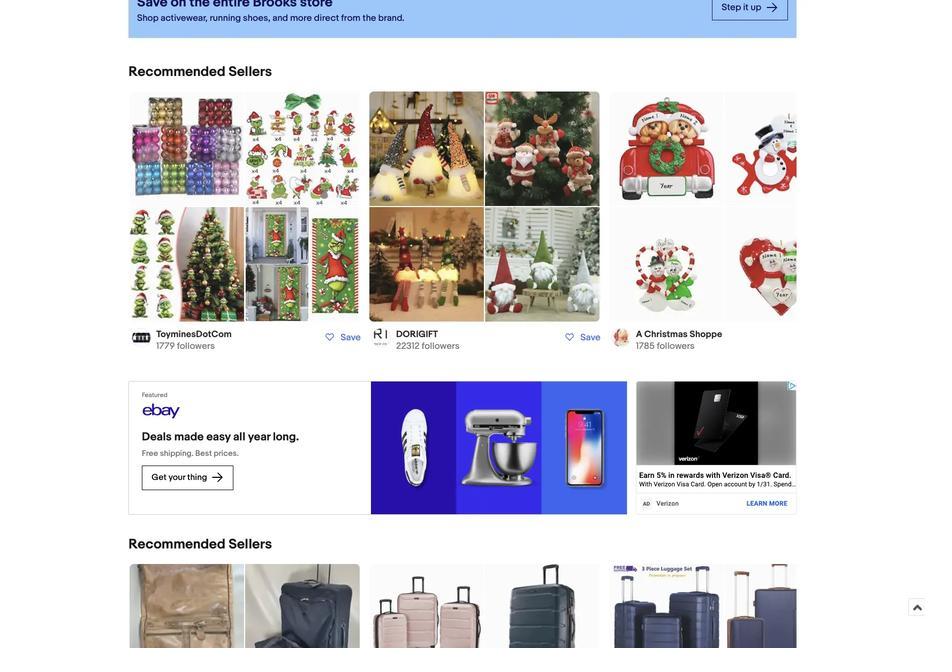 Task type: describe. For each thing, give the bounding box(es) containing it.
shipping.
[[160, 449, 194, 459]]

christmas
[[645, 330, 688, 340]]

brand.
[[378, 13, 405, 24]]

get your thing
[[152, 473, 209, 483]]

deals
[[142, 431, 172, 445]]

made
[[174, 431, 204, 445]]

get
[[152, 473, 167, 483]]

direct
[[314, 13, 339, 24]]

a christmas shoppe 1785 followers
[[636, 330, 723, 352]]

your
[[169, 473, 185, 483]]

followers inside a christmas shoppe 1785 followers
[[657, 341, 695, 352]]

long.
[[273, 431, 299, 445]]

shop
[[137, 13, 159, 24]]

shoppe
[[690, 330, 723, 340]]

it
[[743, 2, 749, 13]]

toyminesdotcom
[[156, 330, 232, 340]]

a
[[636, 330, 643, 340]]

save button for toyminesdotcom 1779 followers
[[320, 332, 364, 344]]

1785
[[636, 341, 655, 352]]

2 recommended sellers from the top
[[129, 537, 272, 553]]

deals made easy all year long. free shipping. best prices.
[[142, 431, 299, 459]]

shoes,
[[243, 13, 271, 24]]

featured
[[142, 392, 168, 400]]

running
[[210, 13, 241, 24]]

step
[[722, 2, 741, 13]]

step it up link
[[712, 0, 788, 20]]

toyminesdotcom 1779 followers
[[156, 330, 232, 352]]

advertisement region
[[636, 381, 797, 515]]

easy
[[206, 431, 231, 445]]

activewear,
[[161, 13, 208, 24]]

dorigift 22312 followers
[[396, 330, 460, 352]]



Task type: locate. For each thing, give the bounding box(es) containing it.
1 recommended from the top
[[129, 64, 226, 80]]

best
[[195, 449, 212, 459]]

1 horizontal spatial save button
[[560, 332, 604, 344]]

followers down dorigift
[[422, 341, 460, 352]]

prices.
[[214, 449, 239, 459]]

followers
[[177, 341, 215, 352], [422, 341, 460, 352], [657, 341, 695, 352]]

sellers
[[229, 64, 272, 80], [229, 537, 272, 553]]

followers down toyminesdotcom
[[177, 341, 215, 352]]

2 save from the left
[[581, 332, 601, 343]]

recommended sellers
[[129, 64, 272, 80], [129, 537, 272, 553]]

followers down the 'christmas'
[[657, 341, 695, 352]]

1 vertical spatial recommended sellers
[[129, 537, 272, 553]]

1 horizontal spatial followers
[[422, 341, 460, 352]]

1 followers from the left
[[177, 341, 215, 352]]

followers inside toyminesdotcom 1779 followers
[[177, 341, 215, 352]]

1 vertical spatial sellers
[[229, 537, 272, 553]]

3 followers from the left
[[657, 341, 695, 352]]

22312
[[396, 341, 420, 352]]

0 horizontal spatial followers
[[177, 341, 215, 352]]

1 save from the left
[[341, 332, 361, 343]]

save
[[341, 332, 361, 343], [581, 332, 601, 343]]

2 followers from the left
[[422, 341, 460, 352]]

1779
[[156, 341, 175, 352]]

save for toyminesdotcom 1779 followers
[[341, 332, 361, 343]]

and
[[273, 13, 288, 24]]

more
[[290, 13, 312, 24]]

2 recommended from the top
[[129, 537, 226, 553]]

free
[[142, 449, 158, 459]]

save for dorigift 22312 followers
[[581, 332, 601, 343]]

1 save button from the left
[[320, 332, 364, 344]]

2 sellers from the top
[[229, 537, 272, 553]]

2 save button from the left
[[560, 332, 604, 344]]

followers for 22312
[[422, 341, 460, 352]]

step it up
[[722, 2, 764, 13]]

1 vertical spatial recommended
[[129, 537, 226, 553]]

recommended
[[129, 64, 226, 80], [129, 537, 226, 553]]

shop activewear, running shoes, and more direct from the brand.
[[137, 13, 405, 24]]

the
[[363, 13, 376, 24]]

followers for 1779
[[177, 341, 215, 352]]

0 horizontal spatial save
[[341, 332, 361, 343]]

0 horizontal spatial save button
[[320, 332, 364, 344]]

up
[[751, 2, 762, 13]]

all
[[233, 431, 246, 445]]

save button for dorigift 22312 followers
[[560, 332, 604, 344]]

dorigift
[[396, 330, 438, 340]]

0 vertical spatial recommended sellers
[[129, 64, 272, 80]]

from
[[341, 13, 361, 24]]

1 recommended sellers from the top
[[129, 64, 272, 80]]

0 vertical spatial recommended
[[129, 64, 226, 80]]

save button
[[320, 332, 364, 344], [560, 332, 604, 344]]

1 horizontal spatial save
[[581, 332, 601, 343]]

1 sellers from the top
[[229, 64, 272, 80]]

2 horizontal spatial followers
[[657, 341, 695, 352]]

followers inside dorigift 22312 followers
[[422, 341, 460, 352]]

year
[[248, 431, 271, 445]]

thing
[[187, 473, 207, 483]]

0 vertical spatial sellers
[[229, 64, 272, 80]]



Task type: vqa. For each thing, say whether or not it's contained in the screenshot.
the bottom 'the'
no



